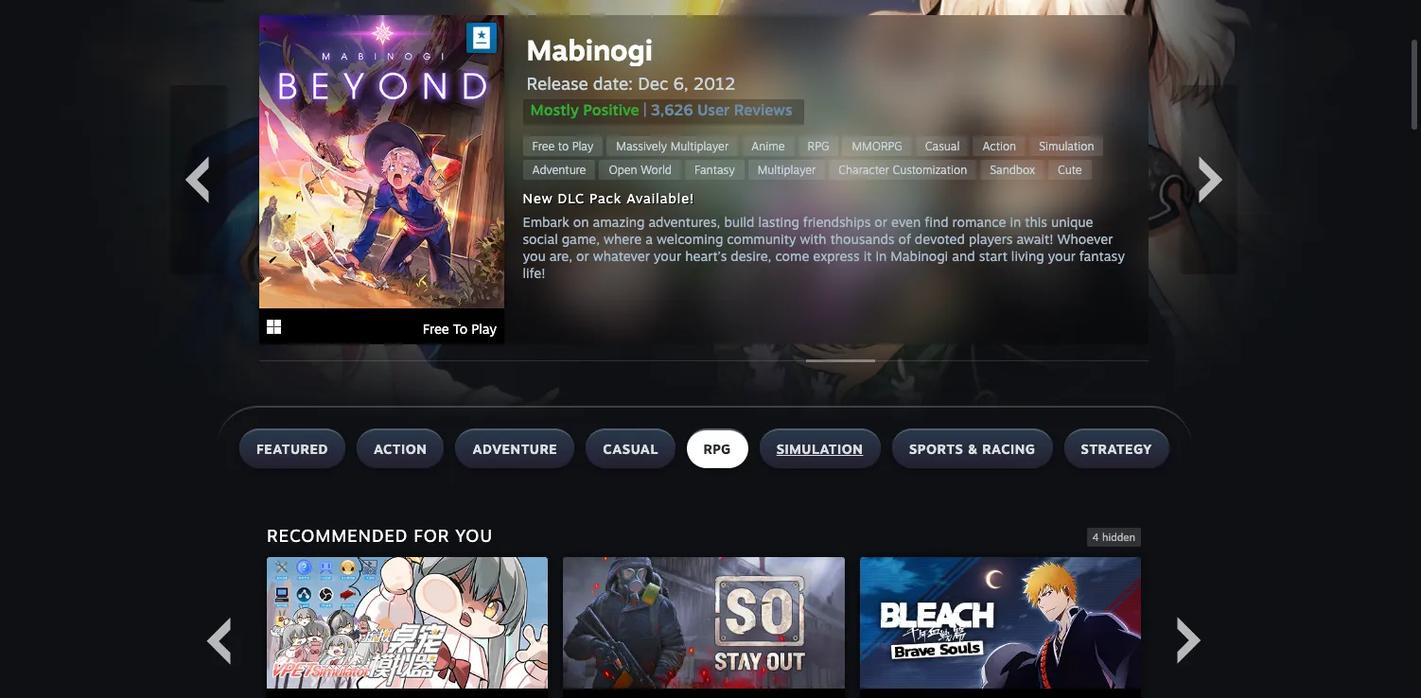 Task type: locate. For each thing, give the bounding box(es) containing it.
1 horizontal spatial mabinogi
[[892, 248, 949, 264]]

0 horizontal spatial mabinogi
[[527, 32, 654, 67]]

1 horizontal spatial simulation
[[1040, 139, 1095, 153]]

1 vertical spatial simulation
[[777, 441, 864, 457]]

1 horizontal spatial rpg
[[809, 139, 830, 153]]

recommended
[[267, 525, 408, 546]]

2 your from the left
[[1049, 248, 1077, 264]]

date:
[[594, 73, 634, 94]]

1 vertical spatial next image
[[1166, 618, 1214, 665]]

1 vertical spatial play
[[472, 321, 497, 337]]

|
[[644, 100, 648, 119]]

massively
[[617, 139, 668, 153]]

new
[[524, 190, 554, 206]]

0 horizontal spatial rpg
[[704, 441, 731, 457]]

open world link
[[600, 160, 682, 180]]

0 vertical spatial mabinogi
[[527, 32, 654, 67]]

community
[[728, 231, 797, 247]]

simulation inside simulation adventure
[[1040, 139, 1095, 153]]

play for free to play
[[573, 139, 594, 153]]

0 horizontal spatial simulation
[[777, 441, 864, 457]]

1 vertical spatial free
[[423, 321, 449, 337]]

or left even
[[876, 214, 888, 230]]

open
[[610, 163, 638, 177]]

your
[[654, 248, 682, 264], [1049, 248, 1077, 264]]

1 horizontal spatial your
[[1049, 248, 1077, 264]]

&
[[968, 441, 978, 457]]

0 vertical spatial play
[[573, 139, 594, 153]]

play right to
[[472, 321, 497, 337]]

free to play
[[423, 321, 497, 337]]

cute
[[1059, 163, 1083, 177]]

1 vertical spatial or
[[577, 248, 590, 264]]

1 vertical spatial mabinogi
[[892, 248, 949, 264]]

1 horizontal spatial or
[[876, 214, 888, 230]]

0 horizontal spatial in
[[877, 248, 888, 264]]

free
[[533, 139, 556, 153], [423, 321, 449, 337]]

action
[[983, 139, 1017, 153], [373, 441, 427, 457]]

or down game,
[[577, 248, 590, 264]]

in left this
[[1011, 214, 1022, 230]]

mostly
[[531, 100, 580, 119]]

1 vertical spatial multiplayer
[[758, 163, 817, 177]]

0 horizontal spatial action
[[373, 441, 427, 457]]

0 vertical spatial adventure
[[533, 163, 587, 177]]

multiplayer
[[671, 139, 730, 153], [758, 163, 817, 177]]

hidden
[[1103, 531, 1136, 544]]

0 vertical spatial previous image
[[173, 156, 221, 204]]

game,
[[563, 231, 601, 247]]

whatever
[[594, 248, 651, 264]]

your down the welcoming
[[654, 248, 682, 264]]

0 vertical spatial in
[[1011, 214, 1022, 230]]

rpg
[[809, 139, 830, 153], [704, 441, 731, 457]]

0 vertical spatial simulation
[[1040, 139, 1095, 153]]

casual inside casual link
[[926, 139, 961, 153]]

action up recommended for you
[[373, 441, 427, 457]]

in
[[1011, 214, 1022, 230], [877, 248, 888, 264]]

or
[[876, 214, 888, 230], [577, 248, 590, 264]]

await!
[[1018, 231, 1055, 247]]

massively multiplayer
[[617, 139, 730, 153]]

0 horizontal spatial your
[[654, 248, 682, 264]]

mabinogi up 'date:'
[[527, 32, 654, 67]]

simulation
[[1040, 139, 1095, 153], [777, 441, 864, 457]]

stay out image
[[564, 558, 845, 689]]

devoted
[[916, 231, 966, 247]]

0 horizontal spatial free
[[423, 321, 449, 337]]

free left the to
[[533, 139, 556, 153]]

mmorpg link
[[843, 136, 913, 156]]

1 horizontal spatial action
[[983, 139, 1017, 153]]

for
[[414, 525, 450, 546]]

players
[[970, 231, 1014, 247]]

1 vertical spatial casual
[[603, 441, 658, 457]]

you
[[524, 248, 546, 264]]

next image
[[1188, 156, 1235, 204], [1166, 618, 1214, 665]]

build
[[725, 214, 755, 230]]

with
[[801, 231, 827, 247]]

1 horizontal spatial casual
[[926, 139, 961, 153]]

dec
[[639, 73, 669, 94]]

0 vertical spatial next image
[[1188, 156, 1235, 204]]

friendships
[[804, 214, 872, 230]]

0 vertical spatial action
[[983, 139, 1017, 153]]

on
[[574, 214, 590, 230]]

3,626
[[652, 100, 694, 119]]

mabinogi down 'of'
[[892, 248, 949, 264]]

1 horizontal spatial in
[[1011, 214, 1022, 230]]

thousands
[[831, 231, 896, 247]]

vpet simulator image
[[267, 558, 548, 689]]

multiplayer up fantasy link
[[671, 139, 730, 153]]

play right the to
[[573, 139, 594, 153]]

adventures,
[[649, 214, 721, 230]]

2012
[[694, 73, 736, 94]]

1 horizontal spatial play
[[573, 139, 594, 153]]

1 your from the left
[[654, 248, 682, 264]]

0 vertical spatial free
[[533, 139, 556, 153]]

mabinogi
[[527, 32, 654, 67], [892, 248, 949, 264]]

open world
[[610, 163, 673, 177]]

action up sandbox 'link'
[[983, 139, 1017, 153]]

are,
[[550, 248, 573, 264]]

your down whoever
[[1049, 248, 1077, 264]]

in right it at the top right of the page
[[877, 248, 888, 264]]

casual link
[[917, 136, 970, 156]]

action link
[[974, 136, 1027, 156]]

0 vertical spatial or
[[876, 214, 888, 230]]

available!
[[627, 190, 695, 206]]

previous image
[[173, 156, 221, 204], [195, 618, 242, 665]]

customization
[[894, 163, 968, 177]]

positive
[[584, 100, 640, 119]]

release
[[527, 73, 589, 94]]

0 horizontal spatial multiplayer
[[671, 139, 730, 153]]

1 horizontal spatial free
[[533, 139, 556, 153]]

0 horizontal spatial or
[[577, 248, 590, 264]]

featured
[[256, 441, 328, 457]]

0 horizontal spatial casual
[[603, 441, 658, 457]]

4 hidden
[[1093, 531, 1136, 544]]

0 vertical spatial casual
[[926, 139, 961, 153]]

1 vertical spatial rpg
[[704, 441, 731, 457]]

multiplayer down the anime link
[[758, 163, 817, 177]]

romance
[[953, 214, 1007, 230]]

free to play link
[[524, 136, 604, 156]]

simulation for simulation adventure
[[1040, 139, 1095, 153]]

play
[[573, 139, 594, 153], [472, 321, 497, 337]]

find
[[926, 214, 950, 230]]

fantasy
[[695, 163, 736, 177]]

you
[[456, 525, 493, 546]]

casual
[[926, 139, 961, 153], [603, 441, 658, 457]]

mabinogi inside mabinogi release date: dec 6, 2012 mostly positive | 3,626 user reviews
[[527, 32, 654, 67]]

racing
[[982, 441, 1036, 457]]

a
[[646, 231, 654, 247]]

0 horizontal spatial play
[[472, 321, 497, 337]]

free left to
[[423, 321, 449, 337]]

bleach brave souls image
[[860, 558, 1142, 689]]



Task type: describe. For each thing, give the bounding box(es) containing it.
anime link
[[743, 136, 795, 156]]

strategy
[[1081, 441, 1153, 457]]

it
[[865, 248, 873, 264]]

1 vertical spatial action
[[373, 441, 427, 457]]

amazing
[[593, 214, 645, 230]]

rpg link
[[799, 136, 840, 156]]

new dlc pack available! embark on amazing adventures, build lasting friendships or even find romance in this unique social game, where a welcoming community with thousands of devoted players await! whoever you are, or whatever your heart's desire, come express it in mabinogi and start living your fantasy life!
[[524, 190, 1126, 281]]

multiplayer link
[[749, 160, 826, 180]]

mabinogi link
[[527, 32, 805, 67]]

this
[[1026, 214, 1048, 230]]

even
[[892, 214, 922, 230]]

adventure link
[[524, 160, 596, 180]]

simulation adventure
[[533, 139, 1095, 177]]

free for free to play
[[533, 139, 556, 153]]

fantasy
[[1080, 248, 1126, 264]]

social
[[524, 231, 559, 247]]

character customization link
[[830, 160, 978, 180]]

pack
[[590, 190, 623, 206]]

1 vertical spatial previous image
[[195, 618, 242, 665]]

mabinogi release date: dec 6, 2012 mostly positive | 3,626 user reviews
[[527, 32, 793, 119]]

to
[[453, 321, 468, 337]]

free to play
[[533, 139, 594, 153]]

cute link
[[1049, 160, 1093, 180]]

sports & racing
[[909, 441, 1036, 457]]

massively multiplayer link
[[608, 136, 739, 156]]

whoever
[[1058, 231, 1114, 247]]

start
[[980, 248, 1009, 264]]

embark
[[524, 214, 570, 230]]

lasting
[[759, 214, 800, 230]]

character customization
[[839, 163, 968, 177]]

mabinogi inside new dlc pack available! embark on amazing adventures, build lasting friendships or even find romance in this unique social game, where a welcoming community with thousands of devoted players await! whoever you are, or whatever your heart's desire, come express it in mabinogi and start living your fantasy life!
[[892, 248, 949, 264]]

anime
[[752, 139, 786, 153]]

adventure inside simulation adventure
[[533, 163, 587, 177]]

1 horizontal spatial multiplayer
[[758, 163, 817, 177]]

living
[[1012, 248, 1045, 264]]

sandbox link
[[981, 160, 1046, 180]]

0 vertical spatial rpg
[[809, 139, 830, 153]]

0 vertical spatial multiplayer
[[671, 139, 730, 153]]

unique
[[1052, 214, 1094, 230]]

where
[[605, 231, 642, 247]]

1 vertical spatial in
[[877, 248, 888, 264]]

4
[[1093, 531, 1100, 544]]

desire,
[[732, 248, 772, 264]]

next image for bottom previous image
[[1166, 618, 1214, 665]]

reviews
[[735, 100, 793, 119]]

user
[[698, 100, 731, 119]]

fantasy link
[[686, 160, 745, 180]]

of
[[899, 231, 912, 247]]

world
[[641, 163, 673, 177]]

to
[[559, 139, 570, 153]]

free for free to play
[[423, 321, 449, 337]]

express
[[814, 248, 861, 264]]

come
[[776, 248, 810, 264]]

character
[[839, 163, 890, 177]]

1 vertical spatial adventure
[[472, 441, 557, 457]]

next image for topmost previous image
[[1188, 156, 1235, 204]]

6,
[[674, 73, 689, 94]]

and
[[953, 248, 976, 264]]

play for free to play
[[472, 321, 497, 337]]

mabinogi image
[[259, 15, 505, 309]]

simulation link
[[1031, 136, 1105, 156]]

sandbox
[[991, 163, 1036, 177]]

life!
[[524, 265, 546, 281]]

dlc
[[559, 190, 586, 206]]

sports
[[909, 441, 964, 457]]

welcoming
[[657, 231, 724, 247]]

free to play link
[[259, 15, 505, 348]]

mmorpg
[[853, 139, 903, 153]]

simulation for simulation
[[777, 441, 864, 457]]

heart's
[[686, 248, 728, 264]]

recommended for you
[[267, 525, 493, 546]]



Task type: vqa. For each thing, say whether or not it's contained in the screenshot.
Sports & Racing
yes



